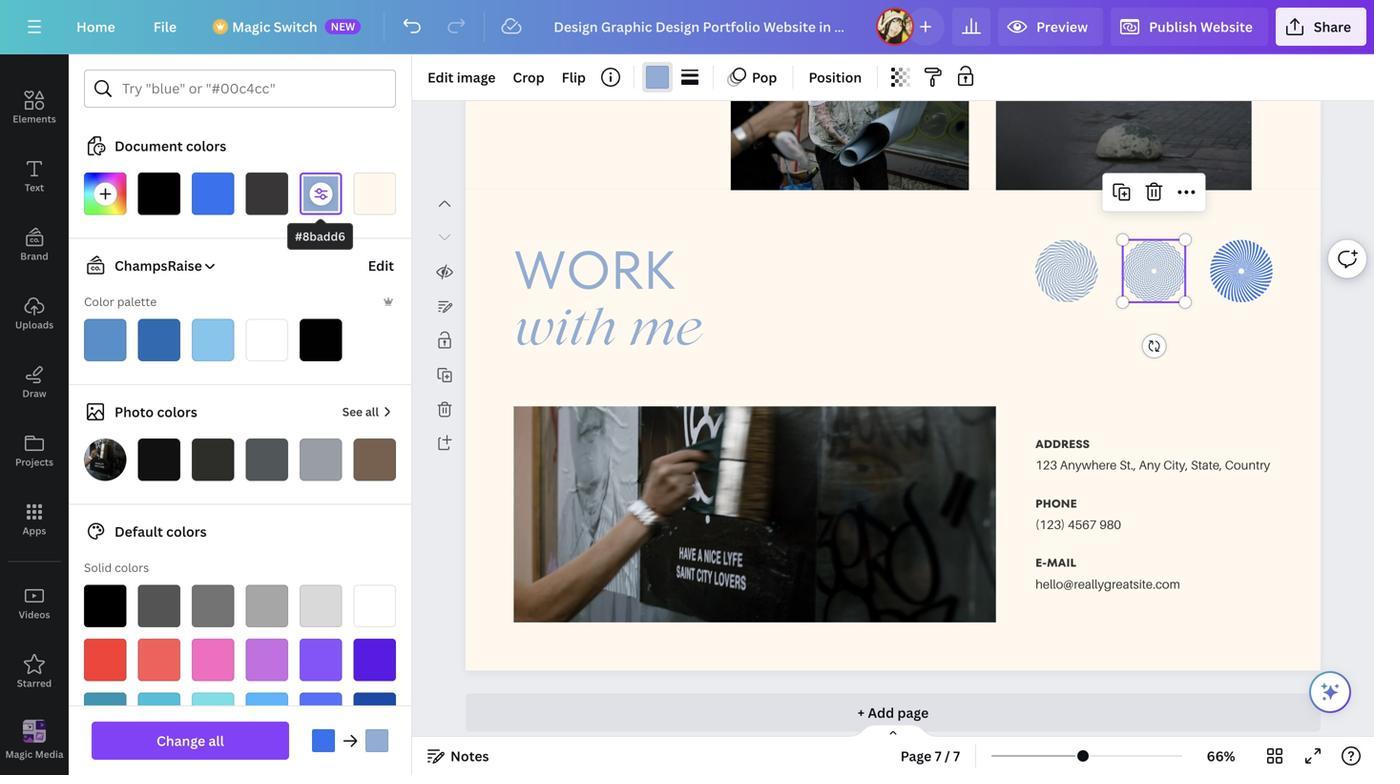 Task type: describe. For each thing, give the bounding box(es) containing it.
0 vertical spatial #8badd6 image
[[646, 66, 669, 89]]

+ add page
[[858, 704, 929, 722]]

1 7 from the left
[[935, 748, 942, 766]]

violet #5e17eb image
[[354, 639, 396, 682]]

grass green #7ed957 image
[[138, 747, 180, 776]]

see
[[342, 404, 363, 420]]

publish website
[[1149, 18, 1253, 36]]

Try "blue" or "#00c4cc" search field
[[122, 71, 384, 107]]

lime #c1ff72 image
[[192, 747, 234, 776]]

work
[[514, 233, 676, 308]]

(123)
[[1036, 517, 1065, 532]]

pop
[[752, 68, 777, 86]]

document
[[115, 137, 183, 155]]

white #ffffff image
[[354, 585, 396, 628]]

+ add page button
[[466, 694, 1321, 732]]

/
[[945, 748, 950, 766]]

see all button
[[340, 393, 396, 431]]

purple #8c52ff image
[[300, 639, 342, 682]]

#ffffff image
[[246, 319, 288, 362]]

#505658 image
[[246, 439, 288, 481]]

photo colors
[[115, 403, 197, 421]]

hello@reallygreatsite.com
[[1036, 577, 1180, 592]]

uploads button
[[0, 280, 69, 348]]

flip button
[[554, 62, 594, 93]]

pop button
[[721, 62, 785, 93]]

change all button
[[92, 722, 289, 761]]

cobalt blue #004aad image
[[354, 693, 396, 736]]

e-
[[1036, 556, 1047, 572]]

text button
[[0, 142, 69, 211]]

#ffffff image
[[246, 319, 288, 362]]

side panel tab list
[[0, 5, 69, 776]]

videos button
[[0, 570, 69, 638]]

new
[[331, 19, 355, 33]]

notes button
[[420, 741, 497, 772]]

change
[[157, 732, 205, 751]]

turquoise blue #5ce1e6 image
[[192, 693, 234, 736]]

uploads
[[15, 319, 54, 332]]

crop
[[513, 68, 545, 86]]

#101110 image
[[138, 439, 180, 481]]

#2273f3 image
[[312, 730, 335, 753]]

page 7 / 7 button
[[893, 741, 968, 772]]

preview
[[1036, 18, 1088, 36]]

black #000000 image
[[84, 585, 126, 628]]

crop button
[[505, 62, 552, 93]]

#101110 image
[[138, 439, 180, 481]]

projects
[[15, 456, 53, 469]]

position button
[[801, 62, 869, 93]]

dark gray #545454 image
[[138, 585, 180, 628]]

purple #8c52ff image
[[300, 639, 342, 682]]

country
[[1225, 458, 1270, 473]]

palette
[[117, 294, 157, 310]]

all for see all
[[365, 404, 379, 420]]

file button
[[138, 8, 192, 46]]

all for change all
[[209, 732, 224, 751]]

draw
[[22, 387, 46, 400]]

aqua blue #0cc0df image
[[138, 693, 180, 736]]

with
[[514, 310, 617, 357]]

edit button
[[366, 247, 396, 285]]

#000000 image
[[138, 173, 180, 215]]

draw button
[[0, 348, 69, 417]]

preview button
[[998, 8, 1103, 46]]

city,
[[1163, 458, 1188, 473]]

starred button
[[0, 638, 69, 707]]

violet #5e17eb image
[[354, 639, 396, 682]]

coral red #ff5757 image
[[138, 639, 180, 682]]

#4890cd image
[[84, 319, 126, 362]]

champsraise button
[[76, 254, 217, 277]]

magic media button
[[0, 707, 69, 776]]

work with me
[[514, 233, 702, 357]]

apps
[[23, 525, 46, 538]]

color palette
[[84, 294, 157, 310]]

elements button
[[0, 73, 69, 142]]

white #ffffff image
[[354, 585, 396, 628]]

edit for edit
[[368, 257, 394, 275]]

address
[[1036, 436, 1090, 452]]

text
[[25, 181, 44, 194]]

brand button
[[0, 211, 69, 280]]

share
[[1314, 18, 1351, 36]]

add a new color image
[[84, 173, 126, 215]]

address 123 anywhere st., any city, state, country
[[1036, 436, 1270, 473]]

notes
[[450, 748, 489, 766]]

lime #c1ff72 image
[[192, 747, 234, 776]]

magic switch
[[232, 18, 317, 36]]

page
[[897, 704, 929, 722]]

turquoise blue #5ce1e6 image
[[192, 693, 234, 736]]

colors for photo colors
[[157, 403, 197, 421]]

share button
[[1276, 8, 1367, 46]]



Task type: vqa. For each thing, say whether or not it's contained in the screenshot.
#fff8ed image
yes



Task type: locate. For each thing, give the bounding box(es) containing it.
edit down #fff8ed image
[[368, 257, 394, 275]]

solid colors
[[84, 560, 149, 576]]

website
[[1201, 18, 1253, 36]]

1 vertical spatial magic
[[5, 748, 33, 761]]

#fff8ed image
[[354, 173, 396, 215]]

all
[[365, 404, 379, 420], [209, 732, 224, 751]]

magic left the media
[[5, 748, 33, 761]]

7
[[935, 748, 942, 766], [953, 748, 960, 766]]

Design title text field
[[538, 8, 869, 46]]

publish website button
[[1111, 8, 1268, 46]]

videos
[[19, 609, 50, 622]]

#166bb5 image
[[138, 319, 180, 362], [138, 319, 180, 362]]

solid
[[84, 560, 112, 576]]

champsraise
[[115, 257, 202, 275]]

edit image button
[[420, 62, 503, 93]]

gray #737373 image
[[192, 585, 234, 628], [192, 585, 234, 628]]

edit for edit image
[[428, 68, 454, 86]]

#393636 image
[[246, 173, 288, 215], [246, 173, 288, 215]]

default
[[115, 523, 163, 541]]

dark turquoise #0097b2 image
[[84, 693, 126, 736], [84, 693, 126, 736]]

0 vertical spatial all
[[365, 404, 379, 420]]

1 horizontal spatial all
[[365, 404, 379, 420]]

#75c6ef image
[[192, 319, 234, 362], [192, 319, 234, 362]]

#4890cd image
[[84, 319, 126, 362]]

switch
[[274, 18, 317, 36]]

0 horizontal spatial edit
[[368, 257, 394, 275]]

color
[[84, 294, 114, 310]]

pink #ff66c4 image
[[192, 639, 234, 682]]

+
[[858, 704, 865, 722]]

royal blue #5271ff image
[[300, 693, 342, 736], [300, 693, 342, 736]]

0 vertical spatial magic
[[232, 18, 271, 36]]

page
[[901, 748, 932, 766]]

home link
[[61, 8, 131, 46]]

aqua blue #0cc0df image
[[138, 693, 180, 736]]

media
[[35, 748, 63, 761]]

magic media
[[5, 748, 63, 761]]

1 vertical spatial #8badd6 image
[[365, 730, 388, 753]]

colors right "document"
[[186, 137, 226, 155]]

canva assistant image
[[1319, 681, 1342, 704]]

peach #ffbd59 image
[[300, 747, 342, 776], [300, 747, 342, 776]]

brand
[[20, 250, 48, 263]]

change all
[[157, 732, 224, 751]]

dark gray #545454 image
[[138, 585, 180, 628]]

main menu bar
[[0, 0, 1374, 54]]

elements
[[13, 113, 56, 125]]

66% button
[[1190, 741, 1252, 772]]

1 horizontal spatial 7
[[953, 748, 960, 766]]

add
[[868, 704, 894, 722]]

#000000 image
[[138, 173, 180, 215]]

1 horizontal spatial magic
[[232, 18, 271, 36]]

7 left /
[[935, 748, 942, 766]]

colors for solid colors
[[115, 560, 149, 576]]

mail
[[1047, 556, 1076, 572]]

980
[[1100, 517, 1121, 532]]

#979ea5 image
[[300, 439, 342, 481], [300, 439, 342, 481]]

1 horizontal spatial edit
[[428, 68, 454, 86]]

#8badd6 image right #2273f3 icon
[[365, 730, 388, 753]]

anywhere
[[1060, 458, 1117, 473]]

st.,
[[1120, 458, 1136, 473]]

document colors
[[115, 137, 226, 155]]

projects button
[[0, 417, 69, 486]]

#7a604e image
[[354, 439, 396, 481], [354, 439, 396, 481]]

#8badd6 image down main "menu bar" on the top
[[646, 66, 669, 89]]

4567
[[1068, 517, 1097, 532]]

1 vertical spatial edit
[[368, 257, 394, 275]]

starred
[[17, 678, 52, 690]]

flip
[[562, 68, 586, 86]]

magic for magic switch
[[232, 18, 271, 36]]

#8badd6
[[295, 229, 345, 244]]

design button
[[0, 5, 69, 73]]

edit image
[[428, 68, 496, 86]]

orange #ff914d image
[[354, 747, 396, 776], [354, 747, 396, 776]]

page 7 / 7
[[901, 748, 960, 766]]

edit left image
[[428, 68, 454, 86]]

black #000000 image
[[84, 585, 126, 628]]

#2273f3 image
[[192, 173, 234, 215], [192, 173, 234, 215], [312, 730, 335, 753]]

colors for default colors
[[166, 523, 207, 541]]

see all
[[342, 404, 379, 420]]

magic
[[232, 18, 271, 36], [5, 748, 33, 761]]

publish
[[1149, 18, 1197, 36]]

colors right solid at the bottom left
[[115, 560, 149, 576]]

magic left switch
[[232, 18, 271, 36]]

2 7 from the left
[[953, 748, 960, 766]]

light gray #d9d9d9 image
[[300, 585, 342, 628], [300, 585, 342, 628]]

#010101 image
[[300, 319, 342, 362], [300, 319, 342, 362]]

colors right default
[[166, 523, 207, 541]]

magenta #cb6ce6 image
[[246, 639, 288, 682], [246, 639, 288, 682]]

edit inside "button"
[[368, 257, 394, 275]]

66%
[[1207, 748, 1235, 766]]

apps button
[[0, 486, 69, 554]]

#8badd6 image
[[646, 66, 669, 89], [365, 730, 388, 753]]

0 horizontal spatial all
[[209, 732, 224, 751]]

0 horizontal spatial #8badd6 image
[[365, 730, 388, 753]]

home
[[76, 18, 115, 36]]

7 right /
[[953, 748, 960, 766]]

default colors
[[115, 523, 207, 541]]

me
[[630, 310, 702, 357]]

edit inside popup button
[[428, 68, 454, 86]]

add a new color image
[[84, 173, 126, 215]]

#2d2e29 image
[[192, 439, 234, 481], [192, 439, 234, 481]]

phone
[[1036, 496, 1077, 512]]

gray #a6a6a6 image
[[246, 585, 288, 628], [246, 585, 288, 628]]

1 horizontal spatial #8badd6 image
[[646, 66, 669, 89]]

light blue #38b6ff image
[[246, 693, 288, 736], [246, 693, 288, 736]]

1 vertical spatial all
[[209, 732, 224, 751]]

file
[[153, 18, 177, 36]]

colors for document colors
[[186, 137, 226, 155]]

show pages image
[[847, 724, 939, 740]]

cobalt blue #004aad image
[[354, 693, 396, 736]]

grass green #7ed957 image
[[138, 747, 180, 776]]

state,
[[1191, 458, 1222, 473]]

bright red #ff3131 image
[[84, 639, 126, 682], [84, 639, 126, 682]]

magic inside button
[[5, 748, 33, 761]]

#8badd6 image
[[646, 66, 669, 89], [300, 173, 342, 215], [300, 173, 342, 215], [365, 730, 388, 753]]

0 horizontal spatial 7
[[935, 748, 942, 766]]

coral red #ff5757 image
[[138, 639, 180, 682]]

#505658 image
[[246, 439, 288, 481]]

e-mail hello@reallygreatsite.com
[[1036, 556, 1180, 592]]

0 horizontal spatial magic
[[5, 748, 33, 761]]

green #00bf63 image
[[84, 747, 126, 776], [84, 747, 126, 776]]

design
[[19, 44, 50, 57]]

yellow #ffde59 image
[[246, 747, 288, 776], [246, 747, 288, 776]]

any
[[1139, 458, 1161, 473]]

photo
[[115, 403, 154, 421]]

#fff8ed image
[[354, 173, 396, 215]]

pink #ff66c4 image
[[192, 639, 234, 682]]

edit
[[428, 68, 454, 86], [368, 257, 394, 275]]

magic for magic media
[[5, 748, 33, 761]]

phone (123) 4567 980
[[1036, 496, 1121, 532]]

0 vertical spatial edit
[[428, 68, 454, 86]]

magic inside main "menu bar"
[[232, 18, 271, 36]]

123
[[1036, 458, 1057, 473]]

image
[[457, 68, 496, 86]]

colors right photo
[[157, 403, 197, 421]]

position
[[809, 68, 862, 86]]



